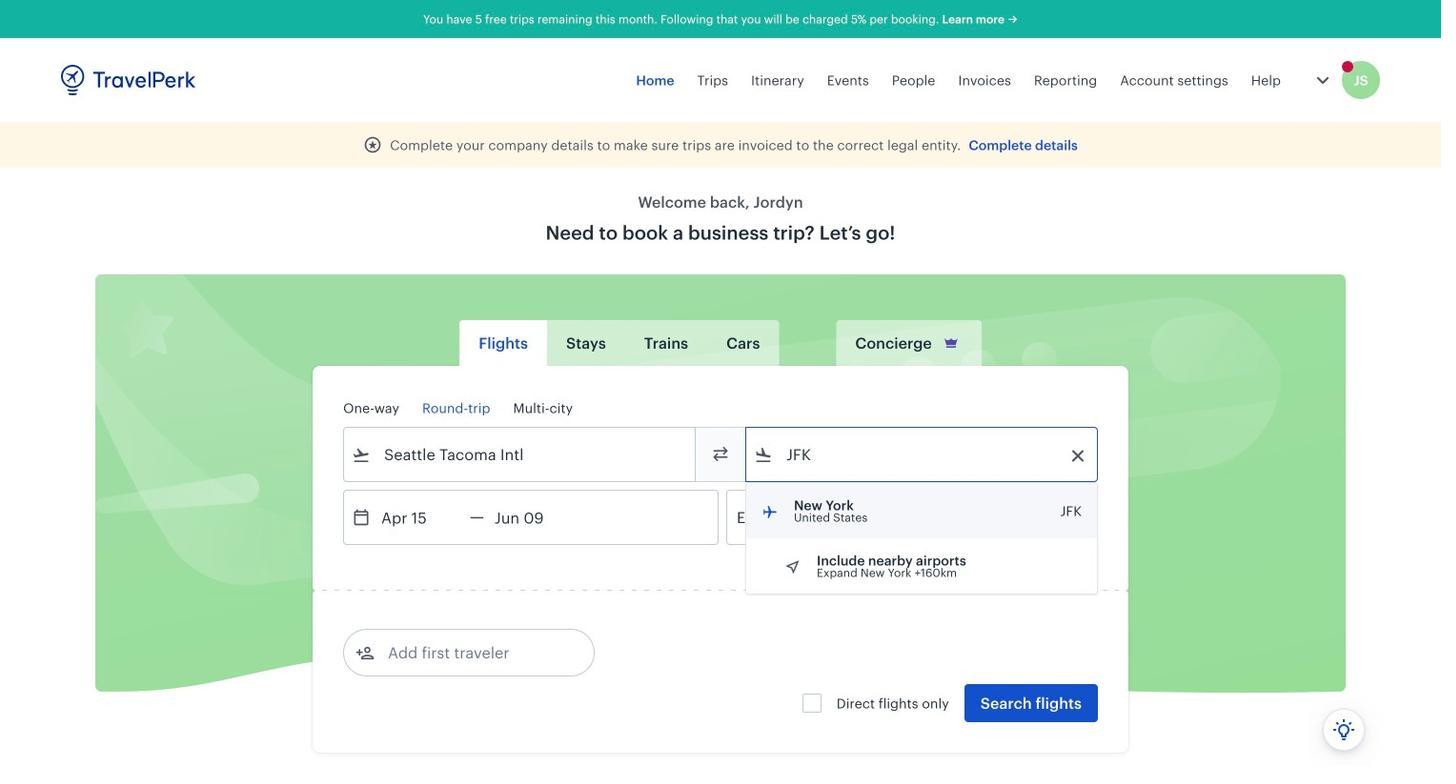 Task type: vqa. For each thing, say whether or not it's contained in the screenshot.
the Depart text field
yes



Task type: describe. For each thing, give the bounding box(es) containing it.
To search field
[[773, 440, 1073, 470]]



Task type: locate. For each thing, give the bounding box(es) containing it.
Depart text field
[[371, 491, 470, 544]]

Return text field
[[484, 491, 583, 544]]

From search field
[[371, 440, 670, 470]]

Add first traveler search field
[[375, 638, 573, 668]]



